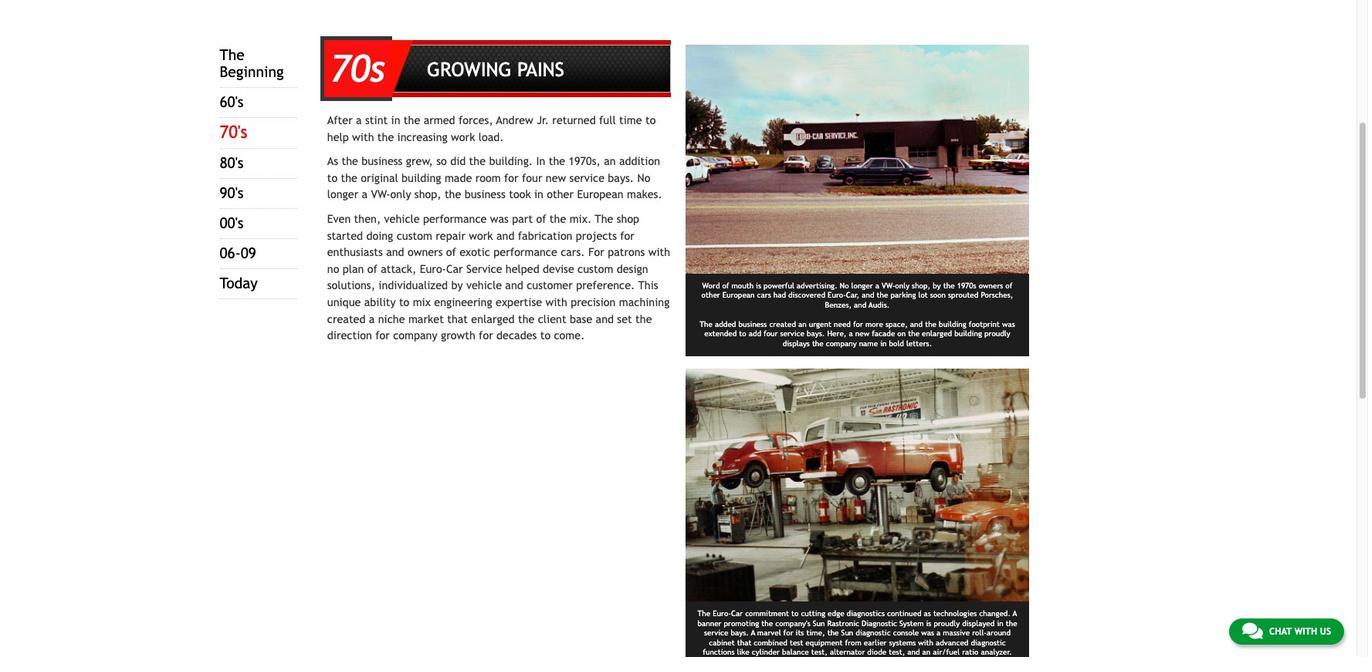 Task type: vqa. For each thing, say whether or not it's contained in the screenshot.
the top Ecs Tuning image
no



Task type: describe. For each thing, give the bounding box(es) containing it.
word of mouth is powerful advertising. no longer a vw-only shop, by the 1970s owners of other european cars had discovered euro-car, and the parking lot soon sprouted porsches, benzes, and audis.
[[702, 282, 1013, 309]]

patrons
[[608, 246, 645, 259]]

shop, inside the word of mouth is powerful advertising. no longer a vw-only shop, by the 1970s owners of other european cars had discovered euro-car, and the parking lot soon sprouted porsches, benzes, and audis.
[[912, 282, 931, 290]]

work inside after a stint in the armed forces, andrew jr. returned full time to help with the        increasing work load.
[[451, 130, 475, 143]]

business for as
[[362, 155, 403, 168]]

2 vertical spatial building
[[955, 330, 982, 338]]

helped
[[506, 262, 540, 275]]

bays. inside the euro-car commitment to cutting edge diagnostics continued as technologies changed. a banner promoting the company's sun rastronic diagnostic system is proudly displayed in the service bays. a marvel for its time, the sun diagnostic console was a massive roll-around cabinet that combined test equipment from earlier systems with advanced diagnostic functions like cylinder balance test, alternator diode test, and an air/fuel ratio analyzer.
[[731, 629, 749, 638]]

building inside as the business grew, so did the building. in the 1970s, an addition to the original        building made room for four new service bays. no longer a vw-only shop, the business        took in other european makes.
[[402, 171, 441, 184]]

started
[[327, 229, 363, 242]]

as
[[327, 155, 338, 168]]

cars.
[[561, 246, 585, 259]]

0 horizontal spatial diagnostic
[[856, 629, 891, 638]]

70's link
[[220, 122, 248, 142]]

the beginning link
[[220, 46, 284, 80]]

with up client
[[545, 296, 567, 309]]

continued
[[887, 610, 922, 619]]

00's link
[[220, 215, 244, 232]]

earlier
[[864, 639, 887, 648]]

enlarged inside "the added business created an urgent need for more space, and the building footprint was extended to add four service bays. here, a new facade on the enlarged building proudly displays the company name in bold letters."
[[922, 330, 952, 338]]

for right growth
[[479, 329, 493, 342]]

new inside "the added business created an urgent need for more space, and the building footprint was extended to add four service bays. here, a new facade on the enlarged building proudly displays the company name in bold letters."
[[855, 330, 870, 338]]

service
[[466, 262, 502, 275]]

cars
[[757, 291, 771, 300]]

extended
[[704, 330, 737, 338]]

european inside the word of mouth is powerful advertising. no longer a vw-only shop, by the 1970s owners of other european cars had discovered euro-car, and the parking lot soon sprouted porsches, benzes, and audis.
[[723, 291, 755, 300]]

that inside even then, vehicle performance was part of the mix. the shop started doing custom        repair work and fabrication projects for enthusiasts and owners of exotic performance        cars. for patrons with no plan of attack, euro-car service helped devise custom design solutions, individualized by vehicle and customer preference. this unique ability to        mix engineering expertise with precision machining created a niche market that        enlarged the client base and set the direction for company growth for decades to come.
[[447, 312, 468, 326]]

four inside as the business grew, so did the building. in the 1970s, an addition to the original        building made room for four new service bays. no longer a vw-only shop, the business        took in other european makes.
[[522, 171, 542, 184]]

rastronic
[[827, 620, 859, 628]]

1 horizontal spatial performance
[[494, 246, 557, 259]]

bays. inside as the business grew, so did the building. in the 1970s, an addition to the original        building made room for four new service bays. no longer a vw-only shop, the business        took in other european makes.
[[608, 171, 634, 184]]

projects
[[576, 229, 617, 242]]

footprint
[[969, 320, 1000, 329]]

beginning
[[220, 63, 284, 80]]

car inside the euro-car commitment to cutting edge diagnostics continued as technologies changed. a banner promoting the company's sun rastronic diagnostic system is proudly displayed in the service bays. a marvel for its time, the sun diagnostic console was a massive roll-around cabinet that combined test equipment from earlier systems with advanced diagnostic functions like cylinder balance test, alternator diode test, and an air/fuel ratio analyzer.
[[731, 610, 743, 619]]

space,
[[886, 320, 908, 329]]

today
[[220, 275, 258, 292]]

bold
[[889, 339, 904, 348]]

to down client
[[540, 329, 551, 342]]

the for the euro-car commitment to cutting edge diagnostics continued as technologies changed. a banner promoting the company's sun rastronic diagnostic system is proudly displayed in the service bays. a marvel for its time, the sun diagnostic console was a massive roll-around cabinet that combined test equipment from earlier systems with advanced diagnostic functions like cylinder balance test, alternator diode test, and an air/fuel ratio analyzer.
[[698, 610, 711, 619]]

test
[[790, 639, 803, 648]]

service inside the euro-car commitment to cutting edge diagnostics continued as technologies changed. a banner promoting the company's sun rastronic diagnostic system is proudly displayed in the service bays. a marvel for its time, the sun diagnostic console was a massive roll-around cabinet that combined test equipment from earlier systems with advanced diagnostic functions like cylinder balance test, alternator diode test, and an air/fuel ratio analyzer.
[[704, 629, 729, 638]]

this
[[638, 279, 658, 292]]

0 vertical spatial performance
[[423, 212, 487, 225]]

time
[[619, 114, 642, 127]]

70's
[[220, 122, 248, 142]]

letters.
[[906, 339, 932, 348]]

name
[[859, 339, 878, 348]]

promoting
[[724, 620, 759, 628]]

no inside as the business grew, so did the building. in the 1970s, an addition to the original        building made room for four new service bays. no longer a vw-only shop, the business        took in other european makes.
[[637, 171, 651, 184]]

changed.
[[979, 610, 1011, 619]]

other inside as the business grew, so did the building. in the 1970s, an addition to the original        building made room for four new service bays. no longer a vw-only shop, the business        took in other european makes.
[[547, 188, 574, 201]]

of up fabrication
[[536, 212, 546, 225]]

06-09 link
[[220, 245, 256, 262]]

added
[[715, 320, 736, 329]]

european inside as the business grew, so did the building. in the 1970s, an addition to the original        building made room for four new service bays. no longer a vw-only shop, the business        took in other european makes.
[[577, 188, 624, 201]]

in inside "the added business created an urgent need for more space, and the building footprint was extended to add four service bays. here, a new facade on the enlarged building proudly displays the company name in bold letters."
[[880, 339, 887, 348]]

base
[[570, 312, 592, 326]]

00's
[[220, 215, 244, 232]]

here,
[[827, 330, 847, 338]]

commitment
[[745, 610, 789, 619]]

1 vertical spatial a
[[751, 629, 755, 638]]

cabinet
[[709, 639, 735, 648]]

1 test, from the left
[[811, 649, 828, 657]]

exotic
[[460, 246, 490, 259]]

doing
[[366, 229, 393, 242]]

like
[[737, 649, 750, 657]]

part
[[512, 212, 533, 225]]

created inside even then, vehicle performance was part of the mix. the shop started doing custom        repair work and fabrication projects for enthusiasts and owners of exotic performance        cars. for patrons with no plan of attack, euro-car service helped devise custom design solutions, individualized by vehicle and customer preference. this unique ability to        mix engineering expertise with precision machining created a niche market that        enlarged the client base and set the direction for company growth for decades to come.
[[327, 312, 366, 326]]

1 vertical spatial building
[[939, 320, 967, 329]]

lot
[[919, 291, 928, 300]]

original
[[361, 171, 398, 184]]

and up attack,
[[386, 246, 404, 259]]

advertising.
[[797, 282, 838, 290]]

porsches,
[[981, 291, 1013, 300]]

room
[[475, 171, 501, 184]]

a inside even then, vehicle performance was part of the mix. the shop started doing custom        repair work and fabrication projects for enthusiasts and owners of exotic performance        cars. for patrons with no plan of attack, euro-car service helped devise custom design solutions, individualized by vehicle and customer preference. this unique ability to        mix engineering expertise with precision machining created a niche market that        enlarged the client base and set the direction for company growth for decades to come.
[[369, 312, 375, 326]]

80's link
[[220, 155, 244, 172]]

add
[[749, 330, 761, 338]]

more
[[866, 320, 883, 329]]

to inside after a stint in the armed forces, andrew jr. returned full time to help with the        increasing work load.
[[646, 114, 656, 127]]

facade
[[872, 330, 895, 338]]

70s
[[331, 47, 385, 90]]

1 vertical spatial vehicle
[[466, 279, 502, 292]]

was inside the euro-car commitment to cutting edge diagnostics continued as technologies changed. a banner promoting the company's sun rastronic diagnostic system is proudly displayed in the service bays. a marvel for its time, the sun diagnostic console was a massive roll-around cabinet that combined test equipment from earlier systems with advanced diagnostic functions like cylinder balance test, alternator diode test, and an air/fuel ratio analyzer.
[[921, 629, 934, 638]]

grew,
[[406, 155, 433, 168]]

the euro-car commitment to cutting edge diagnostics continued as technologies changed. a banner promoting the company's sun rastronic diagnostic system is proudly displayed in the service bays. a marvel for its time, the sun diagnostic console was a massive roll-around cabinet that combined test equipment from earlier systems with advanced diagnostic functions like cylinder balance test, alternator diode test, and an air/fuel ratio analyzer.
[[698, 610, 1017, 657]]

company inside "the added business created an urgent need for more space, and the building footprint was extended to add four service bays. here, a new facade on the enlarged building proudly displays the company name in bold letters."
[[826, 339, 857, 348]]

vw- inside as the business grew, so did the building. in the 1970s, an addition to the original        building made room for four new service bays. no longer a vw-only shop, the business        took in other european makes.
[[371, 188, 390, 201]]

longer inside the word of mouth is powerful advertising. no longer a vw-only shop, by the 1970s owners of other european cars had discovered euro-car, and the parking lot soon sprouted porsches, benzes, and audis.
[[851, 282, 873, 290]]

proudly inside the euro-car commitment to cutting edge diagnostics continued as technologies changed. a banner promoting the company's sun rastronic diagnostic system is proudly displayed in the service bays. a marvel for its time, the sun diagnostic console was a massive roll-around cabinet that combined test equipment from earlier systems with advanced diagnostic functions like cylinder balance test, alternator diode test, and an air/fuel ratio analyzer.
[[934, 620, 960, 628]]

service inside as the business grew, so did the building. in the 1970s, an addition to the original        building made room for four new service bays. no longer a vw-only shop, the business        took in other european makes.
[[570, 171, 605, 184]]

cutting
[[801, 610, 826, 619]]

was inside "the added business created an urgent need for more space, and the building footprint was extended to add four service bays. here, a new facade on the enlarged building proudly displays the company name in bold letters."
[[1002, 320, 1015, 329]]

owners inside the word of mouth is powerful advertising. no longer a vw-only shop, by the 1970s owners of other european cars had discovered euro-car, and the parking lot soon sprouted porsches, benzes, and audis.
[[979, 282, 1003, 290]]

then,
[[354, 212, 381, 225]]

of right "plan"
[[367, 262, 377, 275]]

chat with us
[[1269, 627, 1331, 638]]

business for the
[[739, 320, 767, 329]]

individualized
[[379, 279, 448, 292]]

the added business created an urgent need for more space, and the building footprint was extended to add four service bays. here, a new facade on the enlarged building proudly displays the company name in bold letters.
[[700, 320, 1015, 348]]

company's
[[775, 620, 811, 628]]

increasing
[[397, 130, 448, 143]]

ratio
[[962, 649, 979, 657]]

audis.
[[869, 301, 890, 309]]

word
[[702, 282, 720, 290]]

urgent
[[809, 320, 832, 329]]

other inside the word of mouth is powerful advertising. no longer a vw-only shop, by the 1970s owners of other european cars had discovered euro-car, and the parking lot soon sprouted porsches, benzes, and audis.
[[702, 291, 720, 300]]

the inside even then, vehicle performance was part of the mix. the shop started doing custom        repair work and fabrication projects for enthusiasts and owners of exotic performance        cars. for patrons with no plan of attack, euro-car service helped devise custom design solutions, individualized by vehicle and customer preference. this unique ability to        mix engineering expertise with precision machining created a niche market that        enlarged the client base and set the direction for company growth for decades to come.
[[595, 212, 613, 225]]

1 vertical spatial custom
[[578, 262, 613, 275]]

for inside the euro-car commitment to cutting edge diagnostics continued as technologies changed. a banner promoting the company's sun rastronic diagnostic system is proudly displayed in the service bays. a marvel for its time, the sun diagnostic console was a massive roll-around cabinet that combined test equipment from earlier systems with advanced diagnostic functions like cylinder balance test, alternator diode test, and an air/fuel ratio analyzer.
[[783, 629, 793, 638]]

forces,
[[459, 114, 493, 127]]

system
[[900, 620, 924, 628]]

functions
[[703, 649, 735, 657]]

only inside as the business grew, so did the building. in the 1970s, an addition to the original        building made room for four new service bays. no longer a vw-only shop, the business        took in other european makes.
[[390, 188, 411, 201]]

is inside the word of mouth is powerful advertising. no longer a vw-only shop, by the 1970s owners of other european cars had discovered euro-car, and the parking lot soon sprouted porsches, benzes, and audis.
[[756, 282, 761, 290]]

for inside as the business grew, so did the building. in the 1970s, an addition to the original        building made room for four new service bays. no longer a vw-only shop, the business        took in other european makes.
[[504, 171, 519, 184]]

with inside chat with us 'link'
[[1295, 627, 1317, 638]]

had
[[774, 291, 786, 300]]

of up "porsches,"
[[1006, 282, 1013, 290]]

massive
[[943, 629, 970, 638]]

need
[[834, 320, 851, 329]]

fabrication
[[518, 229, 573, 242]]

to left mix
[[399, 296, 410, 309]]

after a stint in the armed forces, andrew jr. returned full time to help with the        increasing work load.
[[327, 114, 656, 143]]

four inside "the added business created an urgent need for more space, and the building footprint was extended to add four service bays. here, a new facade on the enlarged building proudly displays the company name in bold letters."
[[764, 330, 778, 338]]

no inside the word of mouth is powerful advertising. no longer a vw-only shop, by the 1970s owners of other european cars had discovered euro-car, and the parking lot soon sprouted porsches, benzes, and audis.
[[840, 282, 849, 290]]

balance
[[782, 649, 809, 657]]

makes.
[[627, 188, 662, 201]]

in inside as the business grew, so did the building. in the 1970s, an addition to the original        building made room for four new service bays. no longer a vw-only shop, the business        took in other european makes.
[[534, 188, 544, 201]]

its
[[796, 629, 804, 638]]

shop
[[617, 212, 639, 225]]

euro- inside even then, vehicle performance was part of the mix. the shop started doing custom        repair work and fabrication projects for enthusiasts and owners of exotic performance        cars. for patrons with no plan of attack, euro-car service helped devise custom design solutions, individualized by vehicle and customer preference. this unique ability to        mix engineering expertise with precision machining created a niche market that        enlarged the client base and set the direction for company growth for decades to come.
[[420, 262, 446, 275]]

an inside the euro-car commitment to cutting edge diagnostics continued as technologies changed. a banner promoting the company's sun rastronic diagnostic system is proudly displayed in the service bays. a marvel for its time, the sun diagnostic console was a massive roll-around cabinet that combined test equipment from earlier systems with advanced diagnostic functions like cylinder balance test, alternator diode test, and an air/fuel ratio analyzer.
[[922, 649, 931, 657]]



Task type: locate. For each thing, give the bounding box(es) containing it.
unique
[[327, 296, 361, 309]]

60's link
[[220, 94, 244, 111]]

the up "projects"
[[595, 212, 613, 225]]

0 horizontal spatial euro-
[[420, 262, 446, 275]]

a inside after a stint in the armed forces, andrew jr. returned full time to help with the        increasing work load.
[[356, 114, 362, 127]]

0 vertical spatial is
[[756, 282, 761, 290]]

0 vertical spatial car
[[446, 262, 463, 275]]

displayed
[[962, 620, 995, 628]]

euro- up individualized
[[420, 262, 446, 275]]

with down stint
[[352, 130, 374, 143]]

service up displays
[[780, 330, 805, 338]]

banner
[[698, 620, 722, 628]]

vehicle up doing
[[384, 212, 420, 225]]

comments image
[[1242, 622, 1263, 641]]

0 horizontal spatial custom
[[397, 229, 432, 242]]

benzes,
[[825, 301, 852, 309]]

0 horizontal spatial four
[[522, 171, 542, 184]]

1 horizontal spatial is
[[926, 620, 932, 628]]

0 vertical spatial owners
[[408, 246, 443, 259]]

in up around
[[997, 620, 1004, 628]]

a up audis.
[[875, 282, 880, 290]]

business up add
[[739, 320, 767, 329]]

for
[[504, 171, 519, 184], [620, 229, 635, 242], [853, 320, 863, 329], [375, 329, 390, 342], [479, 329, 493, 342], [783, 629, 793, 638]]

to left add
[[739, 330, 746, 338]]

0 vertical spatial shop,
[[415, 188, 441, 201]]

0 vertical spatial four
[[522, 171, 542, 184]]

1 horizontal spatial owners
[[979, 282, 1003, 290]]

1 vertical spatial that
[[737, 639, 752, 648]]

diode
[[867, 649, 887, 657]]

only
[[390, 188, 411, 201], [895, 282, 910, 290]]

1 horizontal spatial test,
[[889, 649, 905, 657]]

building.
[[489, 155, 533, 168]]

diagnostic up analyzer. at bottom
[[971, 639, 1006, 648]]

car inside even then, vehicle performance was part of the mix. the shop started doing custom        repair work and fabrication projects for enthusiasts and owners of exotic performance        cars. for patrons with no plan of attack, euro-car service helped devise custom design solutions, individualized by vehicle and customer preference. this unique ability to        mix engineering expertise with precision machining created a niche market that        enlarged the client base and set the direction for company growth for decades to come.
[[446, 262, 463, 275]]

1 horizontal spatial business
[[465, 188, 506, 201]]

0 vertical spatial a
[[1013, 610, 1017, 619]]

and up letters.
[[910, 320, 923, 329]]

as
[[924, 610, 931, 619]]

an inside "the added business created an urgent need for more space, and the building footprint was extended to add four service bays. here, a new facade on the enlarged building proudly displays the company name in bold letters."
[[798, 320, 807, 329]]

european
[[577, 188, 624, 201], [723, 291, 755, 300]]

european up mix.
[[577, 188, 624, 201]]

owners
[[408, 246, 443, 259], [979, 282, 1003, 290]]

technologies
[[933, 610, 977, 619]]

diagnostic up earlier
[[856, 629, 891, 638]]

was right footprint
[[1002, 320, 1015, 329]]

pains
[[517, 59, 564, 81]]

a down original
[[362, 188, 368, 201]]

chat
[[1269, 627, 1292, 638]]

euro- up benzes,
[[828, 291, 846, 300]]

of right word
[[722, 282, 729, 290]]

console
[[893, 629, 919, 638]]

that
[[447, 312, 468, 326], [737, 639, 752, 648]]

1 horizontal spatial four
[[764, 330, 778, 338]]

0 horizontal spatial sun
[[813, 620, 825, 628]]

0 vertical spatial was
[[490, 212, 509, 225]]

was inside even then, vehicle performance was part of the mix. the shop started doing custom        repair work and fabrication projects for enthusiasts and owners of exotic performance        cars. for patrons with no plan of attack, euro-car service helped devise custom design solutions, individualized by vehicle and customer preference. this unique ability to        mix engineering expertise with precision machining created a niche market that        enlarged the client base and set the direction for company growth for decades to come.
[[490, 212, 509, 225]]

1 horizontal spatial shop,
[[912, 282, 931, 290]]

bays. down addition
[[608, 171, 634, 184]]

client
[[538, 312, 567, 326]]

to inside as the business grew, so did the building. in the 1970s, an addition to the original        building made room for four new service bays. no longer a vw-only shop, the business        took in other european makes.
[[327, 171, 338, 184]]

to
[[646, 114, 656, 127], [327, 171, 338, 184], [399, 296, 410, 309], [540, 329, 551, 342], [739, 330, 746, 338], [792, 610, 799, 619]]

precision
[[571, 296, 616, 309]]

and
[[496, 229, 515, 242], [386, 246, 404, 259], [505, 279, 523, 292], [862, 291, 875, 300], [854, 301, 867, 309], [596, 312, 614, 326], [910, 320, 923, 329], [908, 649, 920, 657]]

longer inside as the business grew, so did the building. in the 1970s, an addition to the original        building made room for four new service bays. no longer a vw-only shop, the business        took in other european makes.
[[327, 188, 359, 201]]

0 horizontal spatial only
[[390, 188, 411, 201]]

1 vertical spatial vw-
[[882, 282, 895, 290]]

service inside "the added business created an urgent need for more space, and the building footprint was extended to add four service bays. here, a new facade on the enlarged building proudly displays the company name in bold letters."
[[780, 330, 805, 338]]

time,
[[806, 629, 825, 638]]

enlarged inside even then, vehicle performance was part of the mix. the shop started doing custom        repair work and fabrication projects for enthusiasts and owners of exotic performance        cars. for patrons with no plan of attack, euro-car service helped devise custom design solutions, individualized by vehicle and customer preference. this unique ability to        mix engineering expertise with precision machining created a niche market that        enlarged the client base and set the direction for company growth for decades to come.
[[471, 312, 515, 326]]

powerful
[[764, 282, 794, 290]]

shop, inside as the business grew, so did the building. in the 1970s, an addition to the original        building made room for four new service bays. no longer a vw-only shop, the business        took in other european makes.
[[415, 188, 441, 201]]

the inside "the added business created an urgent need for more space, and the building footprint was extended to add four service bays. here, a new facade on the enlarged building proudly displays the company name in bold letters."
[[700, 320, 713, 329]]

work inside even then, vehicle performance was part of the mix. the shop started doing custom        repair work and fabrication projects for enthusiasts and owners of exotic performance        cars. for patrons with no plan of attack, euro-car service helped devise custom design solutions, individualized by vehicle and customer preference. this unique ability to        mix engineering expertise with precision machining created a niche market that        enlarged the client base and set the direction for company growth for decades to come.
[[469, 229, 493, 242]]

no up makes.
[[637, 171, 651, 184]]

bays. down promoting
[[731, 629, 749, 638]]

to up company's
[[792, 610, 799, 619]]

market
[[408, 312, 444, 326]]

work up the exotic
[[469, 229, 493, 242]]

1 horizontal spatial by
[[933, 282, 941, 290]]

sun down rastronic
[[841, 629, 854, 638]]

car,
[[846, 291, 860, 300]]

2 horizontal spatial an
[[922, 649, 931, 657]]

proudly down footprint
[[984, 330, 1011, 338]]

expertise
[[496, 296, 542, 309]]

in right took
[[534, 188, 544, 201]]

made
[[445, 171, 472, 184]]

and down the 'car,'
[[854, 301, 867, 309]]

0 horizontal spatial shop,
[[415, 188, 441, 201]]

enlarged
[[471, 312, 515, 326], [922, 330, 952, 338]]

a down 'need'
[[849, 330, 853, 338]]

a inside "the added business created an urgent need for more space, and the building footprint was extended to add four service bays. here, a new facade on the enlarged building proudly displays the company name in bold letters."
[[849, 330, 853, 338]]

and down systems
[[908, 649, 920, 657]]

1 vertical spatial work
[[469, 229, 493, 242]]

1 vertical spatial euro-
[[828, 291, 846, 300]]

analyzer.
[[981, 649, 1012, 657]]

after
[[327, 114, 353, 127]]

for down shop
[[620, 229, 635, 242]]

0 horizontal spatial car
[[446, 262, 463, 275]]

1 vertical spatial diagnostic
[[971, 639, 1006, 648]]

with inside after a stint in the armed forces, andrew jr. returned full time to help with the        increasing work load.
[[352, 130, 374, 143]]

growing
[[427, 59, 512, 81]]

2 vertical spatial bays.
[[731, 629, 749, 638]]

and inside "the added business created an urgent need for more space, and the building footprint was extended to add four service bays. here, a new facade on the enlarged building proudly displays the company name in bold letters."
[[910, 320, 923, 329]]

1 vertical spatial car
[[731, 610, 743, 619]]

the for the added business created an urgent need for more space, and the building footprint was extended to add four service bays. here, a new facade on the enlarged building proudly displays the company name in bold letters.
[[700, 320, 713, 329]]

0 horizontal spatial vw-
[[371, 188, 390, 201]]

the up 60's link
[[220, 46, 244, 63]]

1 vertical spatial sun
[[841, 629, 854, 638]]

an right 1970s,
[[604, 155, 616, 168]]

bays. down urgent
[[807, 330, 825, 338]]

test, down systems
[[889, 649, 905, 657]]

1 horizontal spatial longer
[[851, 282, 873, 290]]

for down the niche
[[375, 329, 390, 342]]

new
[[546, 171, 566, 184], [855, 330, 870, 338]]

an left urgent
[[798, 320, 807, 329]]

1 horizontal spatial sun
[[841, 629, 854, 638]]

1 horizontal spatial european
[[723, 291, 755, 300]]

vw- up parking
[[882, 282, 895, 290]]

in inside the euro-car commitment to cutting edge diagnostics continued as technologies changed. a banner promoting the company's sun rastronic diagnostic system is proudly displayed in the service bays. a marvel for its time, the sun diagnostic console was a massive roll-around cabinet that combined test equipment from earlier systems with advanced diagnostic functions like cylinder balance test, alternator diode test, and an air/fuel ratio analyzer.
[[997, 620, 1004, 628]]

2 horizontal spatial service
[[780, 330, 805, 338]]

0 horizontal spatial business
[[362, 155, 403, 168]]

0 horizontal spatial company
[[393, 329, 438, 342]]

test, down equipment
[[811, 649, 828, 657]]

0 horizontal spatial other
[[547, 188, 574, 201]]

is up cars
[[756, 282, 761, 290]]

0 horizontal spatial an
[[604, 155, 616, 168]]

euro- inside the word of mouth is powerful advertising. no longer a vw-only shop, by the 1970s owners of other european cars had discovered euro-car, and the parking lot soon sprouted porsches, benzes, and audis.
[[828, 291, 846, 300]]

1 horizontal spatial new
[[855, 330, 870, 338]]

1 horizontal spatial service
[[704, 629, 729, 638]]

was down "system"
[[921, 629, 934, 638]]

displays
[[783, 339, 810, 348]]

and up audis.
[[862, 291, 875, 300]]

four right add
[[764, 330, 778, 338]]

by inside even then, vehicle performance was part of the mix. the shop started doing custom        repair work and fabrication projects for enthusiasts and owners of exotic performance        cars. for patrons with no plan of attack, euro-car service helped devise custom design solutions, individualized by vehicle and customer preference. this unique ability to        mix engineering expertise with precision machining created a niche market that        enlarged the client base and set the direction for company growth for decades to come.
[[451, 279, 463, 292]]

shop, up lot
[[912, 282, 931, 290]]

0 vertical spatial an
[[604, 155, 616, 168]]

euro- inside the euro-car commitment to cutting edge diagnostics continued as technologies changed. a banner promoting the company's sun rastronic diagnostic system is proudly displayed in the service bays. a marvel for its time, the sun diagnostic console was a massive roll-around cabinet that combined test equipment from earlier systems with advanced diagnostic functions like cylinder balance test, alternator diode test, and an air/fuel ratio analyzer.
[[713, 610, 731, 619]]

0 horizontal spatial created
[[327, 312, 366, 326]]

equipment
[[806, 639, 843, 648]]

to right time
[[646, 114, 656, 127]]

no up the 'car,'
[[840, 282, 849, 290]]

building down sprouted
[[939, 320, 967, 329]]

and down part
[[496, 229, 515, 242]]

car
[[446, 262, 463, 275], [731, 610, 743, 619]]

2 horizontal spatial was
[[1002, 320, 1015, 329]]

the
[[220, 46, 244, 63], [595, 212, 613, 225], [700, 320, 713, 329], [698, 610, 711, 619]]

company down market
[[393, 329, 438, 342]]

1 horizontal spatial was
[[921, 629, 934, 638]]

created inside "the added business created an urgent need for more space, and the building footprint was extended to add four service bays. here, a new facade on the enlarged building proudly displays the company name in bold letters."
[[769, 320, 796, 329]]

enlarged up decades
[[471, 312, 515, 326]]

0 horizontal spatial performance
[[423, 212, 487, 225]]

0 vertical spatial no
[[637, 171, 651, 184]]

in inside after a stint in the armed forces, andrew jr. returned full time to help with the        increasing work load.
[[391, 114, 400, 127]]

alternator
[[830, 649, 865, 657]]

and up "expertise"
[[505, 279, 523, 292]]

a right changed.
[[1013, 610, 1017, 619]]

1 horizontal spatial created
[[769, 320, 796, 329]]

service
[[570, 171, 605, 184], [780, 330, 805, 338], [704, 629, 729, 638]]

with right patrons
[[648, 246, 670, 259]]

devise
[[543, 262, 574, 275]]

sun up time,
[[813, 620, 825, 628]]

0 horizontal spatial bays.
[[608, 171, 634, 184]]

building down footprint
[[955, 330, 982, 338]]

a up advanced
[[937, 629, 941, 638]]

load.
[[479, 130, 504, 143]]

customer
[[527, 279, 573, 292]]

so
[[436, 155, 447, 168]]

in
[[391, 114, 400, 127], [534, 188, 544, 201], [880, 339, 887, 348], [997, 620, 1004, 628]]

stint
[[365, 114, 388, 127]]

a inside the euro-car commitment to cutting edge diagnostics continued as technologies changed. a banner promoting the company's sun rastronic diagnostic system is proudly displayed in the service bays. a marvel for its time, the sun diagnostic console was a massive roll-around cabinet that combined test equipment from earlier systems with advanced diagnostic functions like cylinder balance test, alternator diode test, and an air/fuel ratio analyzer.
[[937, 629, 941, 638]]

1 horizontal spatial an
[[798, 320, 807, 329]]

1 horizontal spatial vw-
[[882, 282, 895, 290]]

vehicle down 'service'
[[466, 279, 502, 292]]

for
[[588, 246, 604, 259]]

new inside as the business grew, so did the building. in the 1970s, an addition to the original        building made room for four new service bays. no longer a vw-only shop, the business        took in other european makes.
[[546, 171, 566, 184]]

by up soon
[[933, 282, 941, 290]]

that up growth
[[447, 312, 468, 326]]

proudly down technologies
[[934, 620, 960, 628]]

an
[[604, 155, 616, 168], [798, 320, 807, 329], [922, 649, 931, 657]]

the up banner at the bottom of page
[[698, 610, 711, 619]]

1 horizontal spatial company
[[826, 339, 857, 348]]

0 vertical spatial only
[[390, 188, 411, 201]]

2 horizontal spatial euro-
[[828, 291, 846, 300]]

only inside the word of mouth is powerful advertising. no longer a vw-only shop, by the 1970s owners of other european cars had discovered euro-car, and the parking lot soon sprouted porsches, benzes, and audis.
[[895, 282, 910, 290]]

the inside the beginning
[[220, 46, 244, 63]]

test,
[[811, 649, 828, 657], [889, 649, 905, 657]]

ability
[[364, 296, 396, 309]]

2 test, from the left
[[889, 649, 905, 657]]

is
[[756, 282, 761, 290], [926, 620, 932, 628]]

car up promoting
[[731, 610, 743, 619]]

1 horizontal spatial only
[[895, 282, 910, 290]]

euro-
[[420, 262, 446, 275], [828, 291, 846, 300], [713, 610, 731, 619]]

building down grew,
[[402, 171, 441, 184]]

on
[[898, 330, 906, 338]]

with inside the euro-car commitment to cutting edge diagnostics continued as technologies changed. a banner promoting the company's sun rastronic diagnostic system is proudly displayed in the service bays. a marvel for its time, the sun diagnostic console was a massive roll-around cabinet that combined test equipment from earlier systems with advanced diagnostic functions like cylinder balance test, alternator diode test, and an air/fuel ratio analyzer.
[[918, 639, 934, 648]]

and left set
[[596, 312, 614, 326]]

advanced
[[936, 639, 969, 648]]

2 vertical spatial was
[[921, 629, 934, 638]]

company
[[393, 329, 438, 342], [826, 339, 857, 348]]

the up extended
[[700, 320, 713, 329]]

for inside "the added business created an urgent need for more space, and the building footprint was extended to add four service bays. here, a new facade on the enlarged building proudly displays the company name in bold letters."
[[853, 320, 863, 329]]

0 horizontal spatial vehicle
[[384, 212, 420, 225]]

0 horizontal spatial that
[[447, 312, 468, 326]]

shop, down grew,
[[415, 188, 441, 201]]

0 vertical spatial custom
[[397, 229, 432, 242]]

1 horizontal spatial proudly
[[984, 330, 1011, 338]]

1 vertical spatial longer
[[851, 282, 873, 290]]

for down company's
[[783, 629, 793, 638]]

other up mix.
[[547, 188, 574, 201]]

0 horizontal spatial no
[[637, 171, 651, 184]]

1 vertical spatial proudly
[[934, 620, 960, 628]]

custom right doing
[[397, 229, 432, 242]]

mix.
[[570, 212, 592, 225]]

growing pains
[[427, 59, 564, 81]]

with down console
[[918, 639, 934, 648]]

machining
[[619, 296, 670, 309]]

attack,
[[381, 262, 416, 275]]

to inside "the added business created an urgent need for more space, and the building footprint was extended to add four service bays. here, a new facade on the enlarged building proudly displays the company name in bold letters."
[[739, 330, 746, 338]]

european down mouth
[[723, 291, 755, 300]]

design
[[617, 262, 648, 275]]

no
[[327, 262, 339, 275]]

09
[[241, 245, 256, 262]]

that up like
[[737, 639, 752, 648]]

2 horizontal spatial business
[[739, 320, 767, 329]]

custom down for at the top left of the page
[[578, 262, 613, 275]]

in right stint
[[391, 114, 400, 127]]

even then, vehicle performance was part of the mix. the shop started doing custom        repair work and fabrication projects for enthusiasts and owners of exotic performance        cars. for patrons with no plan of attack, euro-car service helped devise custom design solutions, individualized by vehicle and customer preference. this unique ability to        mix engineering expertise with precision machining created a niche market that        enlarged the client base and set the direction for company growth for decades to come.
[[327, 212, 670, 342]]

performance up repair
[[423, 212, 487, 225]]

1 vertical spatial only
[[895, 282, 910, 290]]

1 horizontal spatial car
[[731, 610, 743, 619]]

1 vertical spatial other
[[702, 291, 720, 300]]

by inside the word of mouth is powerful advertising. no longer a vw-only shop, by the 1970s owners of other european cars had discovered euro-car, and the parking lot soon sprouted porsches, benzes, and audis.
[[933, 282, 941, 290]]

is down as
[[926, 620, 932, 628]]

help
[[327, 130, 349, 143]]

0 vertical spatial european
[[577, 188, 624, 201]]

only down original
[[390, 188, 411, 201]]

did
[[450, 155, 466, 168]]

to inside the euro-car commitment to cutting edge diagnostics continued as technologies changed. a banner promoting the company's sun rastronic diagnostic system is proudly displayed in the service bays. a marvel for its time, the sun diagnostic console was a massive roll-around cabinet that combined test equipment from earlier systems with advanced diagnostic functions like cylinder balance test, alternator diode test, and an air/fuel ratio analyzer.
[[792, 610, 799, 619]]

business down room
[[465, 188, 506, 201]]

is inside the euro-car commitment to cutting edge diagnostics continued as technologies changed. a banner promoting the company's sun rastronic diagnostic system is proudly displayed in the service bays. a marvel for its time, the sun diagnostic console was a massive roll-around cabinet that combined test equipment from earlier systems with advanced diagnostic functions like cylinder balance test, alternator diode test, and an air/fuel ratio analyzer.
[[926, 620, 932, 628]]

owners down repair
[[408, 246, 443, 259]]

for down the building.
[[504, 171, 519, 184]]

was
[[490, 212, 509, 225], [1002, 320, 1015, 329], [921, 629, 934, 638]]

performance
[[423, 212, 487, 225], [494, 246, 557, 259]]

owners up "porsches,"
[[979, 282, 1003, 290]]

even
[[327, 212, 351, 225]]

longer up the 'car,'
[[851, 282, 873, 290]]

company down here,
[[826, 339, 857, 348]]

2 vertical spatial business
[[739, 320, 767, 329]]

that inside the euro-car commitment to cutting edge diagnostics continued as technologies changed. a banner promoting the company's sun rastronic diagnostic system is proudly displayed in the service bays. a marvel for its time, the sun diagnostic console was a massive roll-around cabinet that combined test equipment from earlier systems with advanced diagnostic functions like cylinder balance test, alternator diode test, and an air/fuel ratio analyzer.
[[737, 639, 752, 648]]

0 vertical spatial proudly
[[984, 330, 1011, 338]]

vw- inside the word of mouth is powerful advertising. no longer a vw-only shop, by the 1970s owners of other european cars had discovered euro-car, and the parking lot soon sprouted porsches, benzes, and audis.
[[882, 282, 895, 290]]

0 horizontal spatial test,
[[811, 649, 828, 657]]

2 vertical spatial an
[[922, 649, 931, 657]]

0 horizontal spatial longer
[[327, 188, 359, 201]]

0 horizontal spatial by
[[451, 279, 463, 292]]

a left stint
[[356, 114, 362, 127]]

diagnostic
[[862, 620, 897, 628]]

0 vertical spatial diagnostic
[[856, 629, 891, 638]]

direction
[[327, 329, 372, 342]]

discovered
[[788, 291, 826, 300]]

0 vertical spatial that
[[447, 312, 468, 326]]

owners inside even then, vehicle performance was part of the mix. the shop started doing custom        repair work and fabrication projects for enthusiasts and owners of exotic performance        cars. for patrons with no plan of attack, euro-car service helped devise custom design solutions, individualized by vehicle and customer preference. this unique ability to        mix engineering expertise with precision machining created a niche market that        enlarged the client base and set the direction for company growth for decades to come.
[[408, 246, 443, 259]]

soon
[[930, 291, 946, 300]]

the for the beginning
[[220, 46, 244, 63]]

0 vertical spatial business
[[362, 155, 403, 168]]

business inside "the added business created an urgent need for more space, and the building footprint was extended to add four service bays. here, a new facade on the enlarged building proudly displays the company name in bold letters."
[[739, 320, 767, 329]]

1 vertical spatial was
[[1002, 320, 1015, 329]]

work down forces,
[[451, 130, 475, 143]]

created up displays
[[769, 320, 796, 329]]

vehicle
[[384, 212, 420, 225], [466, 279, 502, 292]]

1 horizontal spatial vehicle
[[466, 279, 502, 292]]

a inside the word of mouth is powerful advertising. no longer a vw-only shop, by the 1970s owners of other european cars had discovered euro-car, and the parking lot soon sprouted porsches, benzes, and audis.
[[875, 282, 880, 290]]

1 vertical spatial business
[[465, 188, 506, 201]]

90's link
[[220, 185, 244, 202]]

1 horizontal spatial diagnostic
[[971, 639, 1006, 648]]

1 vertical spatial no
[[840, 282, 849, 290]]

1 vertical spatial new
[[855, 330, 870, 338]]

for right 'need'
[[853, 320, 863, 329]]

mix
[[413, 296, 431, 309]]

1 vertical spatial is
[[926, 620, 932, 628]]

1 horizontal spatial a
[[1013, 610, 1017, 619]]

solutions,
[[327, 279, 375, 292]]

enlarged up letters.
[[922, 330, 952, 338]]

systems
[[889, 639, 916, 648]]

work
[[451, 130, 475, 143], [469, 229, 493, 242]]

1 horizontal spatial enlarged
[[922, 330, 952, 338]]

1 horizontal spatial custom
[[578, 262, 613, 275]]

the inside the euro-car commitment to cutting edge diagnostics continued as technologies changed. a banner promoting the company's sun rastronic diagnostic system is proudly displayed in the service bays. a marvel for its time, the sun diagnostic console was a massive roll-around cabinet that combined test equipment from earlier systems with advanced diagnostic functions like cylinder balance test, alternator diode test, and an air/fuel ratio analyzer.
[[698, 610, 711, 619]]

proudly inside "the added business created an urgent need for more space, and the building footprint was extended to add four service bays. here, a new facade on the enlarged building proudly displays the company name in bold letters."
[[984, 330, 1011, 338]]

service up cabinet
[[704, 629, 729, 638]]

performance up helped
[[494, 246, 557, 259]]

only up parking
[[895, 282, 910, 290]]

0 vertical spatial new
[[546, 171, 566, 184]]

business
[[362, 155, 403, 168], [465, 188, 506, 201], [739, 320, 767, 329]]

bays.
[[608, 171, 634, 184], [807, 330, 825, 338], [731, 629, 749, 638]]

roll-
[[972, 629, 987, 638]]

and inside the euro-car commitment to cutting edge diagnostics continued as technologies changed. a banner promoting the company's sun rastronic diagnostic system is proudly displayed in the service bays. a marvel for its time, the sun diagnostic console was a massive roll-around cabinet that combined test equipment from earlier systems with advanced diagnostic functions like cylinder balance test, alternator diode test, and an air/fuel ratio analyzer.
[[908, 649, 920, 657]]

company inside even then, vehicle performance was part of the mix. the shop started doing custom        repair work and fabrication projects for enthusiasts and owners of exotic performance        cars. for patrons with no plan of attack, euro-car service helped devise custom design solutions, individualized by vehicle and customer preference. this unique ability to        mix engineering expertise with precision machining created a niche market that        enlarged the client base and set the direction for company growth for decades to come.
[[393, 329, 438, 342]]

to down as
[[327, 171, 338, 184]]

of down repair
[[446, 246, 456, 259]]

1 vertical spatial shop,
[[912, 282, 931, 290]]

0 horizontal spatial service
[[570, 171, 605, 184]]

0 vertical spatial vehicle
[[384, 212, 420, 225]]

0 vertical spatial vw-
[[371, 188, 390, 201]]

a inside as the business grew, so did the building. in the 1970s, an addition to the original        building made room for four new service bays. no longer a vw-only shop, the business        took in other european makes.
[[362, 188, 368, 201]]

bays. inside "the added business created an urgent need for more space, and the building footprint was extended to add four service bays. here, a new facade on the enlarged building proudly displays the company name in bold letters."
[[807, 330, 825, 338]]

business up original
[[362, 155, 403, 168]]

a down promoting
[[751, 629, 755, 638]]

andrew
[[496, 114, 533, 127]]

90's
[[220, 185, 244, 202]]

an inside as the business grew, so did the building. in the 1970s, an addition to the original        building made room for four new service bays. no longer a vw-only shop, the business        took in other european makes.
[[604, 155, 616, 168]]

2 vertical spatial euro-
[[713, 610, 731, 619]]

by up engineering
[[451, 279, 463, 292]]

0 vertical spatial bays.
[[608, 171, 634, 184]]

returned
[[552, 114, 596, 127]]

1 vertical spatial four
[[764, 330, 778, 338]]



